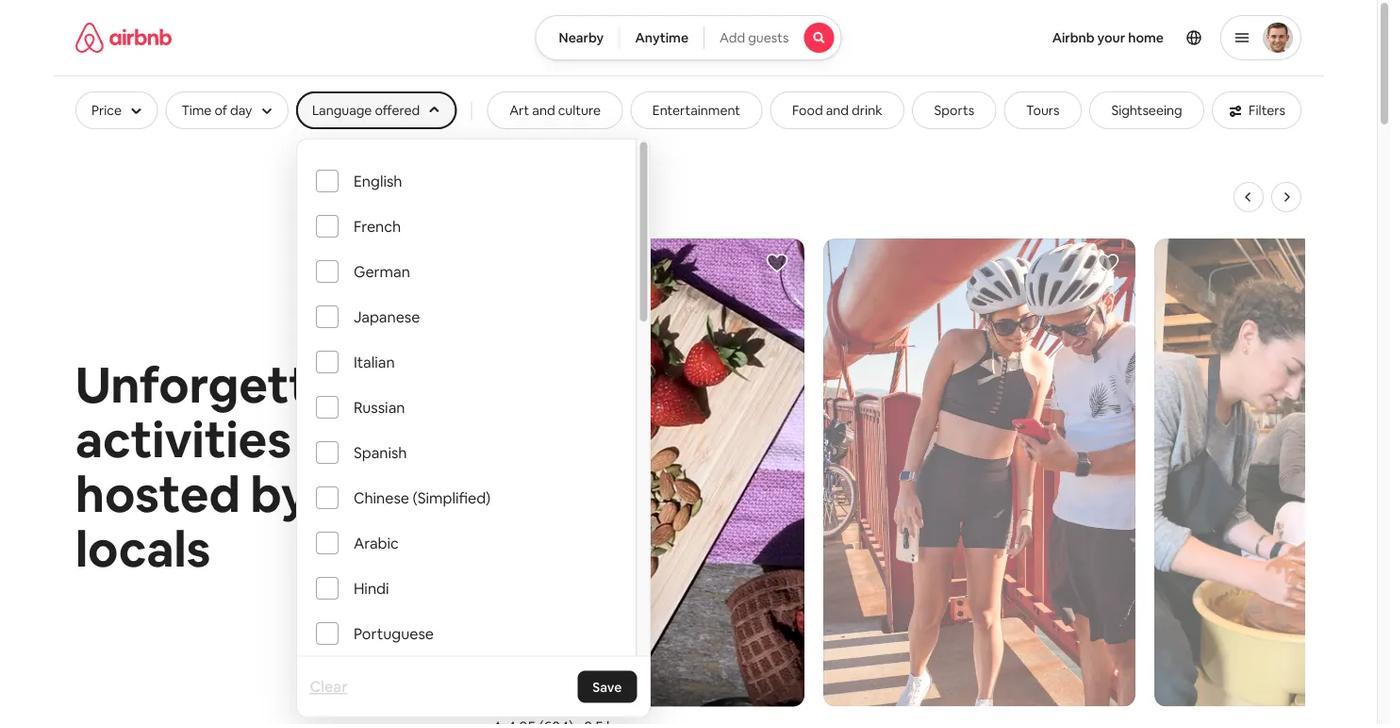 Task type: locate. For each thing, give the bounding box(es) containing it.
profile element
[[864, 0, 1302, 75]]

1 horizontal spatial and
[[826, 102, 849, 119]]

and for food
[[826, 102, 849, 119]]

None search field
[[535, 15, 842, 60]]

save
[[593, 679, 622, 696]]

add
[[720, 29, 745, 46]]

add guests
[[720, 29, 789, 46]]

and right art
[[532, 102, 555, 119]]

chinese (simplified)
[[353, 488, 490, 507]]

and left drink
[[826, 102, 849, 119]]

and
[[532, 102, 555, 119], [826, 102, 849, 119]]

group
[[489, 182, 1391, 724]]

none search field containing nearby
[[535, 15, 842, 60]]

language offered button
[[296, 91, 456, 129]]

entertainment
[[653, 102, 740, 119]]

add to wishlist image
[[766, 252, 789, 274]]

unforgettable
[[75, 353, 410, 417]]

(simplified)
[[412, 488, 490, 507]]

arabic
[[353, 533, 398, 552]]

italian
[[353, 352, 394, 371]]

by
[[250, 463, 308, 526]]

locals
[[75, 517, 211, 581]]

2 and from the left
[[826, 102, 849, 119]]

japanese
[[353, 307, 420, 326]]

culture
[[558, 102, 601, 119]]

german
[[353, 261, 410, 281]]

0 horizontal spatial and
[[532, 102, 555, 119]]

food
[[792, 102, 823, 119]]

french
[[353, 216, 400, 235]]

drink
[[852, 102, 882, 119]]

1 and from the left
[[532, 102, 555, 119]]

sightseeing
[[1111, 102, 1182, 119]]



Task type: describe. For each thing, give the bounding box(es) containing it.
Art and culture button
[[487, 91, 623, 129]]

save button
[[578, 671, 637, 703]]

russian
[[353, 397, 405, 416]]

tours
[[1026, 102, 1060, 119]]

english
[[353, 171, 402, 190]]

art and culture
[[509, 102, 601, 119]]

anytime
[[635, 29, 689, 46]]

clear button
[[300, 668, 357, 706]]

offered
[[375, 102, 420, 119]]

add guests button
[[704, 15, 842, 60]]

guests
[[748, 29, 789, 46]]

nearby
[[559, 29, 604, 46]]

and for art
[[532, 102, 555, 119]]

Sports button
[[912, 91, 997, 129]]

forage edible plants & mushrooms group
[[492, 239, 805, 724]]

add to wishlist image
[[1097, 252, 1120, 274]]

spanish
[[353, 442, 407, 462]]

Tours button
[[1004, 91, 1082, 129]]

hindi
[[353, 578, 389, 597]]

language offered
[[312, 102, 420, 119]]

Food and drink button
[[770, 91, 905, 129]]

chinese
[[353, 488, 409, 507]]

clear
[[310, 677, 347, 696]]

Entertainment button
[[630, 91, 763, 129]]

activities
[[75, 408, 291, 472]]

anytime button
[[619, 15, 705, 60]]

food and drink
[[792, 102, 882, 119]]

Sightseeing button
[[1089, 91, 1204, 129]]

sports
[[934, 102, 974, 119]]

unforgettable activities hosted by locals
[[75, 353, 410, 581]]

art
[[509, 102, 529, 119]]

hosted
[[75, 463, 240, 526]]

nearby button
[[535, 15, 620, 60]]

language
[[312, 102, 372, 119]]

portuguese
[[353, 623, 433, 643]]

4.95 out of 5 average rating,  624 reviews image
[[492, 718, 573, 724]]



Task type: vqa. For each thing, say whether or not it's contained in the screenshot.
range field
no



